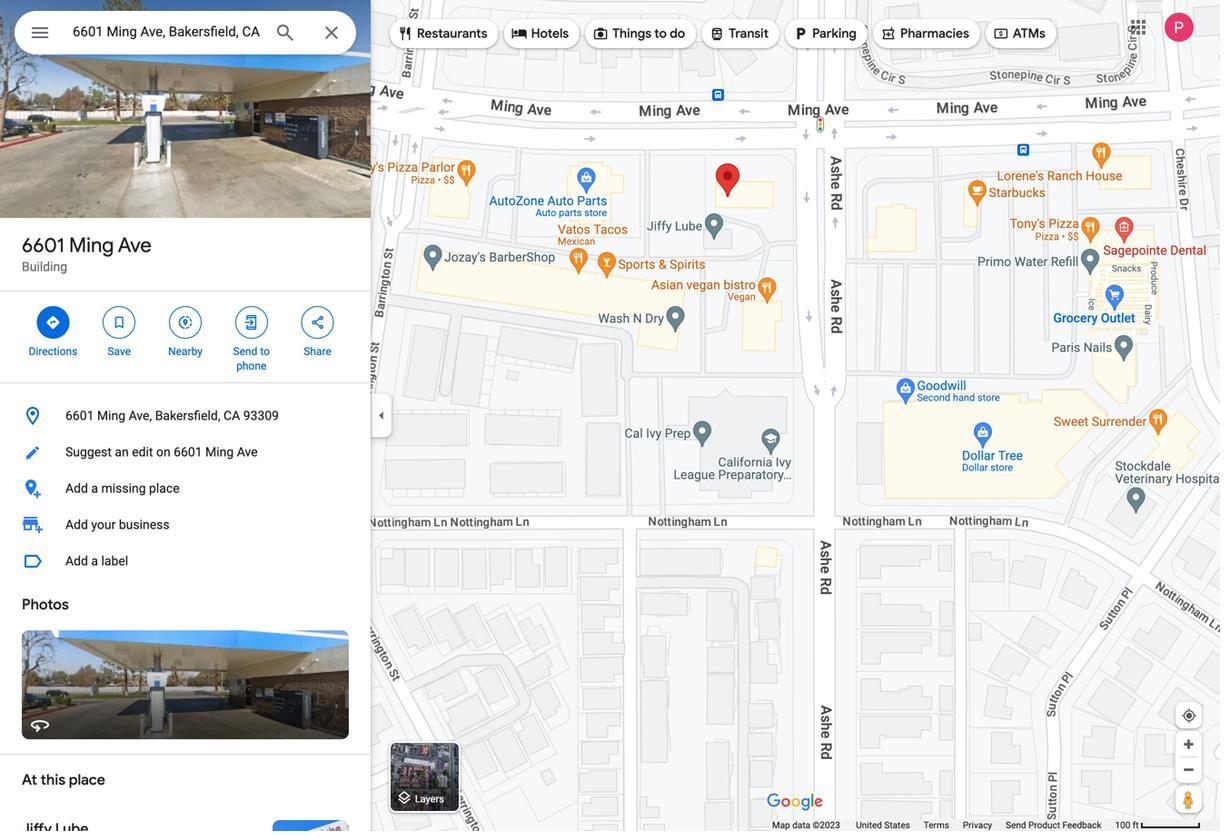 Task type: describe. For each thing, give the bounding box(es) containing it.

[[309, 313, 326, 333]]


[[511, 24, 528, 44]]


[[993, 24, 1009, 44]]

restaurants
[[417, 25, 488, 42]]


[[29, 20, 51, 46]]

100 ft button
[[1115, 820, 1201, 831]]

map data ©2023
[[772, 820, 843, 831]]

nearby
[[168, 345, 203, 358]]

ave inside 6601 ming ave building
[[118, 233, 152, 258]]

an
[[115, 445, 129, 460]]

edit
[[132, 445, 153, 460]]

suggest an edit on 6601 ming ave button
[[0, 434, 371, 471]]

6601 for ave
[[22, 233, 64, 258]]

transit
[[729, 25, 769, 42]]

ft
[[1133, 820, 1139, 831]]

100
[[1115, 820, 1131, 831]]

ave,
[[129, 408, 152, 423]]

a for label
[[91, 554, 98, 569]]

footer inside the "google maps" element
[[772, 820, 1115, 831]]

add a missing place
[[65, 481, 180, 496]]

directions
[[29, 345, 78, 358]]

ca
[[224, 408, 240, 423]]

6601 ming ave, bakersfield, ca 93309 button
[[0, 398, 371, 434]]

map
[[772, 820, 790, 831]]

6601 ming ave building
[[22, 233, 152, 274]]

show street view coverage image
[[1176, 786, 1202, 813]]

actions for 6601 ming ave region
[[0, 292, 371, 383]]

send for send product feedback
[[1006, 820, 1026, 831]]

suggest an edit on 6601 ming ave
[[65, 445, 258, 460]]

terms button
[[924, 820, 949, 831]]

do
[[670, 25, 685, 42]]

add a label button
[[0, 543, 371, 580]]

on
[[156, 445, 171, 460]]

google account: payton hansen  
(payton.hansen@adept.ai) image
[[1165, 13, 1194, 42]]

united
[[856, 820, 882, 831]]

add a label
[[65, 554, 128, 569]]

data
[[793, 820, 811, 831]]

6601 ming ave, bakersfield, ca 93309
[[65, 408, 279, 423]]

ming for ave,
[[97, 408, 126, 423]]

100 ft
[[1115, 820, 1139, 831]]

phone
[[236, 360, 267, 373]]

bakersfield,
[[155, 408, 220, 423]]

share
[[304, 345, 332, 358]]

things
[[613, 25, 652, 42]]

 hotels
[[511, 24, 569, 44]]

 atms
[[993, 24, 1046, 44]]

add for add your business
[[65, 517, 88, 532]]

add for add a missing place
[[65, 481, 88, 496]]

6601 for ave,
[[65, 408, 94, 423]]

 things to do
[[593, 24, 685, 44]]

layers
[[415, 794, 444, 805]]

to inside send to phone
[[260, 345, 270, 358]]

add your business link
[[0, 507, 371, 543]]

zoom out image
[[1182, 763, 1196, 777]]

google maps element
[[0, 0, 1220, 831]]

this
[[40, 771, 66, 790]]

 transit
[[709, 24, 769, 44]]

united states button
[[856, 820, 910, 831]]

to inside  things to do
[[655, 25, 667, 42]]

0 horizontal spatial place
[[69, 771, 105, 790]]

show your location image
[[1181, 708, 1198, 724]]

6601 inside 'button'
[[174, 445, 202, 460]]

 button
[[15, 11, 65, 58]]



Task type: locate. For each thing, give the bounding box(es) containing it.
ming left ave,
[[97, 408, 126, 423]]

terms
[[924, 820, 949, 831]]

footer containing map data ©2023
[[772, 820, 1115, 831]]

a for missing
[[91, 481, 98, 496]]

 parking
[[792, 24, 857, 44]]

1 vertical spatial to
[[260, 345, 270, 358]]

0 vertical spatial add
[[65, 481, 88, 496]]

to up 'phone'
[[260, 345, 270, 358]]

0 horizontal spatial to
[[260, 345, 270, 358]]

parking
[[812, 25, 857, 42]]

ming for ave
[[69, 233, 114, 258]]

add a missing place button
[[0, 471, 371, 507]]

6601 up suggest
[[65, 408, 94, 423]]

add
[[65, 481, 88, 496], [65, 517, 88, 532], [65, 554, 88, 569]]

None field
[[73, 21, 260, 43]]

ave inside 'button'
[[237, 445, 258, 460]]

business
[[119, 517, 170, 532]]

send product feedback
[[1006, 820, 1102, 831]]

send inside send to phone
[[233, 345, 258, 358]]

to
[[655, 25, 667, 42], [260, 345, 270, 358]]

2 add from the top
[[65, 517, 88, 532]]

 pharmacies
[[880, 24, 969, 44]]

2 vertical spatial ming
[[205, 445, 234, 460]]

add your business
[[65, 517, 170, 532]]

0 vertical spatial send
[[233, 345, 258, 358]]

feedback
[[1063, 820, 1102, 831]]

pharmacies
[[900, 25, 969, 42]]

privacy
[[963, 820, 992, 831]]

1 horizontal spatial 6601
[[65, 408, 94, 423]]

0 horizontal spatial 6601
[[22, 233, 64, 258]]

2 vertical spatial 6601
[[174, 445, 202, 460]]

1 vertical spatial 6601
[[65, 408, 94, 423]]


[[709, 24, 725, 44]]

1 vertical spatial add
[[65, 517, 88, 532]]

send inside button
[[1006, 820, 1026, 831]]

your
[[91, 517, 116, 532]]

2 horizontal spatial 6601
[[174, 445, 202, 460]]

none field inside 6601 ming ave, bakersfield, ca 93309 field
[[73, 21, 260, 43]]


[[243, 313, 260, 333]]

1 vertical spatial ming
[[97, 408, 126, 423]]


[[880, 24, 897, 44]]

6601
[[22, 233, 64, 258], [65, 408, 94, 423], [174, 445, 202, 460]]

ming down ca
[[205, 445, 234, 460]]

1 horizontal spatial send
[[1006, 820, 1026, 831]]

send left product
[[1006, 820, 1026, 831]]

0 vertical spatial to
[[655, 25, 667, 42]]

missing
[[101, 481, 146, 496]]

ave down 93309
[[237, 445, 258, 460]]

1 vertical spatial send
[[1006, 820, 1026, 831]]

send up 'phone'
[[233, 345, 258, 358]]

2 vertical spatial add
[[65, 554, 88, 569]]

place inside button
[[149, 481, 180, 496]]

place down on
[[149, 481, 180, 496]]

product
[[1029, 820, 1060, 831]]

0 vertical spatial ming
[[69, 233, 114, 258]]


[[593, 24, 609, 44]]

send
[[233, 345, 258, 358], [1006, 820, 1026, 831]]

1 vertical spatial place
[[69, 771, 105, 790]]

6601 right on
[[174, 445, 202, 460]]

0 horizontal spatial send
[[233, 345, 258, 358]]

add down suggest
[[65, 481, 88, 496]]

footer
[[772, 820, 1115, 831]]

0 vertical spatial place
[[149, 481, 180, 496]]

3 add from the top
[[65, 554, 88, 569]]

add left label
[[65, 554, 88, 569]]

atms
[[1013, 25, 1046, 42]]

at
[[22, 771, 37, 790]]

collapse side panel image
[[372, 406, 392, 426]]

6601 up "building"
[[22, 233, 64, 258]]

ming inside suggest an edit on 6601 ming ave 'button'
[[205, 445, 234, 460]]

ming up 
[[69, 233, 114, 258]]

6601 inside 6601 ming ave building
[[22, 233, 64, 258]]

united states
[[856, 820, 910, 831]]

label
[[101, 554, 128, 569]]

ming inside 6601 ming ave, bakersfield, ca 93309 button
[[97, 408, 126, 423]]

0 horizontal spatial ave
[[118, 233, 152, 258]]

privacy button
[[963, 820, 992, 831]]

suggest
[[65, 445, 112, 460]]

6601 Ming Ave, Bakersfield, CA 93309 field
[[15, 11, 356, 55]]

1 horizontal spatial place
[[149, 481, 180, 496]]

place right the this
[[69, 771, 105, 790]]

93309
[[243, 408, 279, 423]]

1 a from the top
[[91, 481, 98, 496]]

a
[[91, 481, 98, 496], [91, 554, 98, 569]]

6601 inside button
[[65, 408, 94, 423]]

ave up 
[[118, 233, 152, 258]]

a left label
[[91, 554, 98, 569]]

photos
[[22, 596, 69, 614]]


[[792, 24, 809, 44]]

 restaurants
[[397, 24, 488, 44]]

1 horizontal spatial to
[[655, 25, 667, 42]]

at this place
[[22, 771, 105, 790]]

0 vertical spatial ave
[[118, 233, 152, 258]]

send product feedback button
[[1006, 820, 1102, 831]]

place
[[149, 481, 180, 496], [69, 771, 105, 790]]

building
[[22, 259, 67, 274]]

0 vertical spatial a
[[91, 481, 98, 496]]

1 add from the top
[[65, 481, 88, 496]]

to left do
[[655, 25, 667, 42]]

©2023
[[813, 820, 840, 831]]


[[397, 24, 413, 44]]

zoom in image
[[1182, 738, 1196, 751]]

states
[[884, 820, 910, 831]]


[[111, 313, 127, 333]]

2 a from the top
[[91, 554, 98, 569]]

0 vertical spatial 6601
[[22, 233, 64, 258]]

add left your
[[65, 517, 88, 532]]

send to phone
[[233, 345, 270, 373]]

1 horizontal spatial ave
[[237, 445, 258, 460]]

send for send to phone
[[233, 345, 258, 358]]

hotels
[[531, 25, 569, 42]]

1 vertical spatial ave
[[237, 445, 258, 460]]

ave
[[118, 233, 152, 258], [237, 445, 258, 460]]

ming inside 6601 ming ave building
[[69, 233, 114, 258]]


[[177, 313, 194, 333]]

 search field
[[15, 11, 356, 58]]

ming
[[69, 233, 114, 258], [97, 408, 126, 423], [205, 445, 234, 460]]


[[45, 313, 61, 333]]

1 vertical spatial a
[[91, 554, 98, 569]]

a left missing
[[91, 481, 98, 496]]

save
[[108, 345, 131, 358]]

add for add a label
[[65, 554, 88, 569]]

6601 ming ave main content
[[0, 0, 371, 831]]



Task type: vqa. For each thing, say whether or not it's contained in the screenshot.


